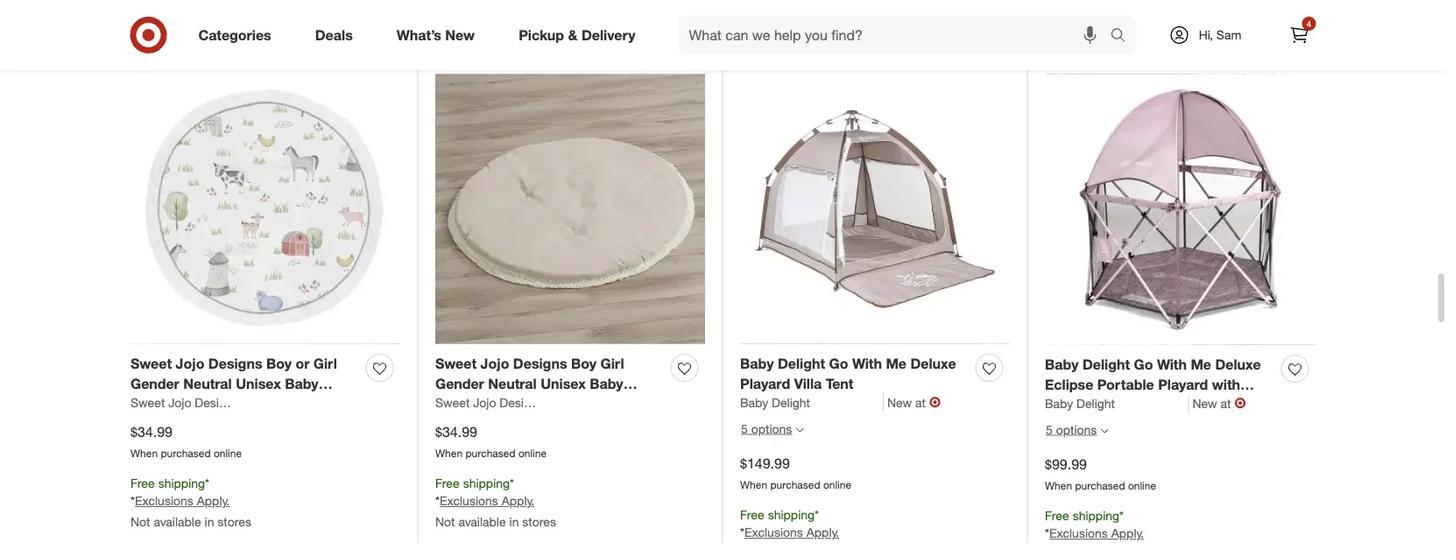 Task type: vqa. For each thing, say whether or not it's contained in the screenshot.
Playard
yes



Task type: describe. For each thing, give the bounding box(es) containing it.
stores for taupe
[[522, 514, 556, 530]]

available for taupe
[[458, 514, 506, 530]]

free shipping * * exclusions apply. for $149.99
[[740, 507, 839, 540]]

time inside sweet jojo designs boy girl gender neutral unisex baby tummy time playmat boho fringe taupe linen collection
[[487, 395, 519, 412]]

linen
[[479, 415, 516, 432]]

exclusions apply. link down linen
[[440, 493, 535, 509]]

4
[[1307, 18, 1312, 29]]

baby delight link for villa
[[740, 394, 884, 411]]

online for villa
[[823, 478, 851, 491]]

deals link
[[300, 16, 375, 54]]

free for baby delight go with me deluxe playard villa tent
[[740, 507, 764, 522]]

baby delight for eclipse
[[1045, 396, 1115, 411]]

$99.99 when purchased online
[[1045, 456, 1156, 492]]

tummy inside sweet jojo designs boy girl gender neutral unisex baby tummy time playmat boho fringe taupe linen collection
[[435, 395, 483, 412]]

4 add to cart from the left
[[1053, 25, 1109, 38]]

with for playard
[[1157, 356, 1187, 373]]

baby delight go with me deluxe playard villa tent
[[740, 355, 956, 392]]

sweet jojo designs for time
[[435, 395, 544, 410]]

playmat inside sweet jojo designs boy girl gender neutral unisex baby tummy time playmat boho fringe taupe linen collection
[[523, 395, 577, 412]]

pickup & delivery
[[519, 26, 636, 43]]

all colors + 1 more colors image
[[1100, 427, 1108, 435]]

exclusions for baby delight go with me deluxe eclipse portable playard with canopy and pad
[[1049, 526, 1108, 541]]

4 link
[[1280, 16, 1319, 54]]

what's new link
[[382, 16, 497, 54]]

1 to from the left
[[161, 25, 171, 38]]

4 add to cart button from the left
[[1045, 18, 1117, 46]]

options for $149.99
[[751, 421, 792, 436]]

collection
[[519, 415, 587, 432]]

$34.99 when purchased online for animals
[[131, 423, 242, 459]]

not for sweet jojo designs boy girl gender neutral unisex baby tummy time playmat boho fringe taupe linen collection
[[435, 514, 455, 530]]

2 add to cart from the left
[[443, 25, 500, 38]]

designs for sweet jojo designs 'link' for tummy
[[195, 395, 239, 410]]

4 to from the left
[[1076, 25, 1086, 38]]

boho
[[581, 395, 616, 412]]

5 options for $149.99
[[741, 421, 792, 436]]

baby inside sweet jojo designs boy or girl gender neutral unisex baby tummy time playmat farm animals
[[285, 375, 319, 392]]

online for portable
[[1128, 479, 1156, 492]]

categories
[[198, 26, 271, 43]]

girl inside sweet jojo designs boy girl gender neutral unisex baby tummy time playmat boho fringe taupe linen collection
[[600, 355, 624, 372]]

hi,
[[1199, 27, 1213, 42]]

playmat inside sweet jojo designs boy or girl gender neutral unisex baby tummy time playmat farm animals
[[218, 395, 272, 412]]

sweet jojo designs boy girl gender neutral unisex baby tummy time playmat boho fringe taupe linen collection
[[435, 355, 662, 432]]

sweet inside sweet jojo designs boy girl gender neutral unisex baby tummy time playmat boho fringe taupe linen collection
[[435, 355, 477, 372]]

apply. for portable
[[1111, 526, 1144, 541]]

playard inside baby delight go with me deluxe playard villa tent
[[740, 375, 790, 392]]

5 options button for $99.99
[[1038, 416, 1116, 444]]

new for baby delight go with me deluxe playard villa tent
[[887, 395, 912, 410]]

purchased for neutral
[[466, 446, 516, 459]]

baby delight go with me deluxe eclipse portable playard with canopy and pad link
[[1045, 355, 1274, 413]]

3 add to cart button from the left
[[740, 18, 812, 46]]

unisex inside sweet jojo designs boy girl gender neutral unisex baby tummy time playmat boho fringe taupe linen collection
[[541, 375, 586, 392]]

at for baby delight go with me deluxe playard villa tent
[[915, 395, 926, 410]]

at for baby delight go with me deluxe eclipse portable playard with canopy and pad
[[1221, 396, 1231, 411]]

sweet jojo designs boy or girl gender neutral unisex baby tummy time playmat farm animals link
[[131, 354, 359, 432]]

add for first add to cart button from the left
[[138, 25, 158, 38]]

add for third add to cart button from right
[[443, 25, 463, 38]]

me for tent
[[886, 355, 907, 372]]

¬ for baby delight go with me deluxe eclipse portable playard with canopy and pad
[[1235, 395, 1246, 412]]

delivery
[[582, 26, 636, 43]]

purchased for playard
[[770, 478, 820, 491]]

exclusions apply. link down '$149.99 when purchased online'
[[744, 525, 839, 540]]

what's new
[[397, 26, 475, 43]]

free shipping * * exclusions apply. not available in stores for animals
[[131, 475, 251, 530]]

2 cart from the left
[[479, 25, 500, 38]]

free shipping * * exclusions apply. for $99.99
[[1045, 507, 1144, 541]]

sweet inside sweet jojo designs boy or girl gender neutral unisex baby tummy time playmat farm animals
[[131, 355, 172, 372]]

me for playard
[[1191, 356, 1211, 373]]

designs for sweet jojo designs 'link' associated with time
[[500, 395, 544, 410]]

purchased for eclipse
[[1075, 479, 1125, 492]]

boy for unisex
[[266, 355, 292, 372]]

categories link
[[184, 16, 293, 54]]

options for $99.99
[[1056, 422, 1097, 437]]

0 horizontal spatial new
[[445, 26, 475, 43]]

sweet jojo designs boy girl gender neutral unisex baby tummy time playmat boho fringe taupe linen collection link
[[435, 354, 664, 432]]

apply. for unisex
[[502, 493, 535, 509]]

designs for sweet jojo designs boy or girl gender neutral unisex baby tummy time playmat farm animals "link"
[[208, 355, 262, 372]]

5 for $99.99
[[1046, 422, 1053, 437]]

villa
[[794, 375, 822, 392]]

unisex inside sweet jojo designs boy or girl gender neutral unisex baby tummy time playmat farm animals
[[236, 375, 281, 392]]

shipping for sweet jojo designs boy girl gender neutral unisex baby tummy time playmat boho fringe taupe linen collection
[[463, 475, 510, 490]]

2 sponsored from the left
[[660, 36, 712, 49]]

1 add to cart button from the left
[[131, 18, 203, 46]]

all colors + 1 more colors element for $99.99
[[1100, 425, 1108, 435]]

apply. for neutral
[[197, 493, 230, 509]]

stores for animals
[[217, 514, 251, 530]]

1 sponsored from the left
[[355, 36, 407, 49]]

$34.99 for taupe
[[435, 423, 477, 440]]

with
[[1212, 376, 1240, 393]]

baby delight go with me deluxe playard villa tent link
[[740, 354, 969, 394]]

in for animals
[[205, 514, 214, 530]]

hi, sam
[[1199, 27, 1241, 42]]

and
[[1100, 396, 1125, 413]]

sweet jojo designs for tummy
[[131, 395, 239, 410]]

taupe
[[435, 415, 475, 432]]

exclusions apply. link down animals
[[135, 493, 230, 509]]

all colors + 1 more colors element for $149.99
[[796, 424, 804, 434]]

free shipping * * exclusions apply. not available in stores for taupe
[[435, 475, 556, 530]]

girl inside sweet jojo designs boy or girl gender neutral unisex baby tummy time playmat farm animals
[[313, 355, 337, 372]]



Task type: locate. For each thing, give the bounding box(es) containing it.
5 options left all colors + 1 more colors image
[[741, 421, 792, 436]]

sweet jojo designs link
[[131, 394, 239, 411], [435, 394, 544, 411]]

free down animals
[[131, 475, 155, 490]]

gender
[[131, 375, 179, 392], [435, 375, 484, 392]]

2 $34.99 from the left
[[435, 423, 477, 440]]

cart
[[174, 25, 195, 38], [479, 25, 500, 38], [784, 25, 804, 38], [1089, 25, 1109, 38]]

0 horizontal spatial playmat
[[218, 395, 272, 412]]

go inside baby delight go with me deluxe playard villa tent
[[829, 355, 848, 372]]

baby delight up all colors + 1 more colors image
[[740, 395, 810, 410]]

playard
[[740, 375, 790, 392], [1158, 376, 1208, 393]]

add for 1st add to cart button from right
[[1053, 25, 1073, 38]]

go
[[829, 355, 848, 372], [1134, 356, 1153, 373]]

boy inside sweet jojo designs boy girl gender neutral unisex baby tummy time playmat boho fringe taupe linen collection
[[571, 355, 597, 372]]

gender up animals
[[131, 375, 179, 392]]

2 available from the left
[[458, 514, 506, 530]]

5 options for $99.99
[[1046, 422, 1097, 437]]

sweet jojo designs boy or girl gender neutral unisex baby tummy time playmat farm animals
[[131, 355, 337, 432]]

1 horizontal spatial sweet jojo designs link
[[435, 394, 544, 411]]

1 in from the left
[[205, 514, 214, 530]]

exclusions for sweet jojo designs boy girl gender neutral unisex baby tummy time playmat boho fringe taupe linen collection
[[440, 493, 498, 509]]

5 options button down canopy
[[1038, 416, 1116, 444]]

0 horizontal spatial 5 options button
[[733, 415, 811, 443]]

deluxe inside baby delight go with me deluxe playard villa tent
[[910, 355, 956, 372]]

options left all colors + 1 more colors image
[[751, 421, 792, 436]]

1 not from the left
[[131, 514, 150, 530]]

designs inside sweet jojo designs boy or girl gender neutral unisex baby tummy time playmat farm animals
[[208, 355, 262, 372]]

tummy up animals
[[131, 395, 178, 412]]

0 horizontal spatial all colors + 1 more colors element
[[796, 424, 804, 434]]

1 horizontal spatial me
[[1191, 356, 1211, 373]]

purchased inside '$149.99 when purchased online'
[[770, 478, 820, 491]]

0 horizontal spatial time
[[182, 395, 214, 412]]

deluxe for baby delight go with me deluxe eclipse portable playard with canopy and pad
[[1215, 356, 1261, 373]]

purchased down animals
[[161, 446, 211, 459]]

&
[[568, 26, 578, 43]]

neutral up animals
[[183, 375, 232, 392]]

go for playard
[[1134, 356, 1153, 373]]

free shipping * * exclusions apply. down $99.99 when purchased online
[[1045, 507, 1144, 541]]

with inside baby delight go with me deluxe playard villa tent
[[852, 355, 882, 372]]

deals
[[315, 26, 353, 43]]

go inside baby delight go with me deluxe eclipse portable playard with canopy and pad
[[1134, 356, 1153, 373]]

sponsored right deals
[[355, 36, 407, 49]]

$149.99
[[740, 455, 790, 472]]

1 time from the left
[[182, 395, 214, 412]]

online inside '$149.99 when purchased online'
[[823, 478, 851, 491]]

pickup
[[519, 26, 564, 43]]

2 unisex from the left
[[541, 375, 586, 392]]

free down $149.99
[[740, 507, 764, 522]]

$99.99
[[1045, 456, 1087, 473]]

free shipping * * exclusions apply. not available in stores
[[131, 475, 251, 530], [435, 475, 556, 530]]

2 not from the left
[[435, 514, 455, 530]]

when down animals
[[131, 446, 158, 459]]

what's
[[397, 26, 441, 43]]

baby inside baby delight go with me deluxe eclipse portable playard with canopy and pad
[[1045, 356, 1079, 373]]

0 horizontal spatial free shipping * * exclusions apply. not available in stores
[[131, 475, 251, 530]]

sam
[[1217, 27, 1241, 42]]

delight for the baby delight link related to portable
[[1077, 396, 1115, 411]]

1 $34.99 when purchased online from the left
[[131, 423, 242, 459]]

0 horizontal spatial playard
[[740, 375, 790, 392]]

2 $34.99 when purchased online from the left
[[435, 423, 547, 459]]

0 horizontal spatial $34.99 when purchased online
[[131, 423, 242, 459]]

What can we help you find? suggestions appear below search field
[[678, 16, 1115, 54]]

0 horizontal spatial sponsored
[[355, 36, 407, 49]]

exclusions down '$149.99 when purchased online'
[[744, 525, 803, 540]]

1 horizontal spatial free shipping * * exclusions apply. not available in stores
[[435, 475, 556, 530]]

5 options
[[741, 421, 792, 436], [1046, 422, 1097, 437]]

1 available from the left
[[154, 514, 201, 530]]

1 horizontal spatial deluxe
[[1215, 356, 1261, 373]]

fringe
[[620, 395, 662, 412]]

when
[[131, 446, 158, 459], [435, 446, 463, 459], [740, 478, 767, 491], [1045, 479, 1072, 492]]

1 boy from the left
[[266, 355, 292, 372]]

boy inside sweet jojo designs boy or girl gender neutral unisex baby tummy time playmat farm animals
[[266, 355, 292, 372]]

gender up the taupe
[[435, 375, 484, 392]]

shipping down animals
[[158, 475, 205, 490]]

2 boy from the left
[[571, 355, 597, 372]]

designs
[[208, 355, 262, 372], [513, 355, 567, 372], [195, 395, 239, 410], [500, 395, 544, 410]]

$34.99
[[131, 423, 172, 440], [435, 423, 477, 440]]

new at ¬ down baby delight go with me deluxe playard villa tent
[[887, 394, 941, 411]]

when for sweet jojo designs boy or girl gender neutral unisex baby tummy time playmat farm animals
[[131, 446, 158, 459]]

unisex up farm
[[236, 375, 281, 392]]

exclusions for sweet jojo designs boy or girl gender neutral unisex baby tummy time playmat farm animals
[[135, 493, 193, 509]]

go up portable
[[1134, 356, 1153, 373]]

1 horizontal spatial 5 options
[[1046, 422, 1097, 437]]

0 horizontal spatial go
[[829, 355, 848, 372]]

free shipping * * exclusions apply.
[[740, 507, 839, 540], [1045, 507, 1144, 541]]

in for taupe
[[509, 514, 519, 530]]

sweet jojo designs boy girl gender neutral unisex baby tummy time playmat boho fringe taupe linen collection image
[[435, 74, 705, 344], [435, 74, 705, 344]]

0 horizontal spatial boy
[[266, 355, 292, 372]]

new down baby delight go with me deluxe playard villa tent link
[[887, 395, 912, 410]]

5 options down canopy
[[1046, 422, 1097, 437]]

search button
[[1102, 16, 1144, 58]]

playmat up "collection"
[[523, 395, 577, 412]]

0 horizontal spatial me
[[886, 355, 907, 372]]

0 horizontal spatial new at ¬
[[887, 394, 941, 411]]

free for baby delight go with me deluxe eclipse portable playard with canopy and pad
[[1045, 507, 1069, 523]]

new at ¬ for baby delight go with me deluxe eclipse portable playard with canopy and pad
[[1193, 395, 1246, 412]]

time
[[182, 395, 214, 412], [487, 395, 519, 412]]

with for tent
[[852, 355, 882, 372]]

sweet jojo designs link for time
[[435, 394, 544, 411]]

3 cart from the left
[[784, 25, 804, 38]]

1 horizontal spatial new at ¬
[[1193, 395, 1246, 412]]

baby
[[740, 355, 774, 372], [1045, 356, 1079, 373], [285, 375, 319, 392], [590, 375, 623, 392], [740, 395, 768, 410], [1045, 396, 1073, 411]]

2 in from the left
[[509, 514, 519, 530]]

pad
[[1129, 396, 1154, 413]]

purchased down linen
[[466, 446, 516, 459]]

designs inside sweet jojo designs boy girl gender neutral unisex baby tummy time playmat boho fringe taupe linen collection
[[513, 355, 567, 372]]

jojo
[[176, 355, 204, 372], [480, 355, 509, 372], [168, 395, 191, 410], [473, 395, 496, 410]]

0 horizontal spatial in
[[205, 514, 214, 530]]

exclusions down $99.99 when purchased online
[[1049, 526, 1108, 541]]

delight down villa
[[772, 395, 810, 410]]

online for unisex
[[518, 446, 547, 459]]

shipping down '$149.99 when purchased online'
[[768, 507, 815, 522]]

all colors + 1 more colors element down and
[[1100, 425, 1108, 435]]

1 add to cart from the left
[[138, 25, 195, 38]]

baby inside baby delight go with me deluxe playard villa tent
[[740, 355, 774, 372]]

girl up boho at the bottom of page
[[600, 355, 624, 372]]

5 options button for $149.99
[[733, 415, 811, 443]]

animals
[[131, 415, 184, 432]]

available for animals
[[154, 514, 201, 530]]

jojo inside sweet jojo designs boy girl gender neutral unisex baby tummy time playmat boho fringe taupe linen collection
[[480, 355, 509, 372]]

1 horizontal spatial boy
[[571, 355, 597, 372]]

all colors + 1 more colors element
[[796, 424, 804, 434], [1100, 425, 1108, 435]]

2 stores from the left
[[522, 514, 556, 530]]

1 horizontal spatial free shipping * * exclusions apply.
[[1045, 507, 1144, 541]]

new right what's
[[445, 26, 475, 43]]

1 horizontal spatial $34.99 when purchased online
[[435, 423, 547, 459]]

tent
[[826, 375, 854, 392]]

exclusions
[[135, 493, 193, 509], [440, 493, 498, 509], [744, 525, 803, 540], [1049, 526, 1108, 541]]

0 horizontal spatial free shipping * * exclusions apply.
[[740, 507, 839, 540]]

new for baby delight go with me deluxe eclipse portable playard with canopy and pad
[[1193, 396, 1217, 411]]

5
[[741, 421, 748, 436], [1046, 422, 1053, 437]]

when down "$99.99"
[[1045, 479, 1072, 492]]

playmat left farm
[[218, 395, 272, 412]]

tummy
[[131, 395, 178, 412], [435, 395, 483, 412]]

sweet
[[131, 355, 172, 372], [435, 355, 477, 372], [131, 395, 165, 410], [435, 395, 470, 410]]

options down canopy
[[1056, 422, 1097, 437]]

sweet jojo designs
[[131, 395, 239, 410], [435, 395, 544, 410]]

not for sweet jojo designs boy or girl gender neutral unisex baby tummy time playmat farm animals
[[131, 514, 150, 530]]

0 horizontal spatial deluxe
[[910, 355, 956, 372]]

1 free shipping * * exclusions apply. not available in stores from the left
[[131, 475, 251, 530]]

me inside baby delight go with me deluxe eclipse portable playard with canopy and pad
[[1191, 356, 1211, 373]]

pickup & delivery link
[[504, 16, 657, 54]]

neutral up linen
[[488, 375, 537, 392]]

exclusions for baby delight go with me deluxe playard villa tent
[[744, 525, 803, 540]]

all colors + 1 more colors element up '$149.99 when purchased online'
[[796, 424, 804, 434]]

playard left villa
[[740, 375, 790, 392]]

baby delight link down villa
[[740, 394, 884, 411]]

2 girl from the left
[[600, 355, 624, 372]]

search
[[1102, 28, 1144, 45]]

0 horizontal spatial stores
[[217, 514, 251, 530]]

baby delight go with me deluxe playard villa tent image
[[740, 74, 1010, 344], [740, 74, 1010, 344]]

free shipping * * exclusions apply. not available in stores down linen
[[435, 475, 556, 530]]

gender inside sweet jojo designs boy girl gender neutral unisex baby tummy time playmat boho fringe taupe linen collection
[[435, 375, 484, 392]]

deluxe for baby delight go with me deluxe playard villa tent
[[910, 355, 956, 372]]

sweet jojo designs link up linen
[[435, 394, 544, 411]]

sweet jojo designs link for tummy
[[131, 394, 239, 411]]

available
[[154, 514, 201, 530], [458, 514, 506, 530]]

designs left farm
[[195, 395, 239, 410]]

1 horizontal spatial go
[[1134, 356, 1153, 373]]

purchased
[[161, 446, 211, 459], [466, 446, 516, 459], [770, 478, 820, 491], [1075, 479, 1125, 492]]

1 neutral from the left
[[183, 375, 232, 392]]

baby delight for playard
[[740, 395, 810, 410]]

¬ for baby delight go with me deluxe playard villa tent
[[929, 394, 941, 411]]

sweet jojo designs up animals
[[131, 395, 239, 410]]

designs left or
[[208, 355, 262, 372]]

1 horizontal spatial neutral
[[488, 375, 537, 392]]

new at ¬ for baby delight go with me deluxe playard villa tent
[[887, 394, 941, 411]]

1 horizontal spatial at
[[1221, 396, 1231, 411]]

1 horizontal spatial baby delight link
[[1045, 395, 1189, 412]]

sweet jojo designs up linen
[[435, 395, 544, 410]]

new down with on the right bottom of the page
[[1193, 396, 1217, 411]]

2 free shipping * * exclusions apply. not available in stores from the left
[[435, 475, 556, 530]]

tummy up the taupe
[[435, 395, 483, 412]]

shipping for sweet jojo designs boy or girl gender neutral unisex baby tummy time playmat farm animals
[[158, 475, 205, 490]]

1 horizontal spatial gender
[[435, 375, 484, 392]]

1 tummy from the left
[[131, 395, 178, 412]]

1 sweet jojo designs from the left
[[131, 395, 239, 410]]

1 horizontal spatial new
[[887, 395, 912, 410]]

$34.99 when purchased online for taupe
[[435, 423, 547, 459]]

when inside $99.99 when purchased online
[[1045, 479, 1072, 492]]

$34.99 for animals
[[131, 423, 172, 440]]

in
[[205, 514, 214, 530], [509, 514, 519, 530]]

shipping for baby delight go with me deluxe eclipse portable playard with canopy and pad
[[1073, 507, 1119, 523]]

not
[[131, 514, 150, 530], [435, 514, 455, 530]]

1 horizontal spatial girl
[[600, 355, 624, 372]]

online
[[214, 446, 242, 459], [518, 446, 547, 459], [823, 478, 851, 491], [1128, 479, 1156, 492]]

delight for villa's the baby delight link
[[772, 395, 810, 410]]

1 horizontal spatial stores
[[522, 514, 556, 530]]

delight
[[778, 355, 825, 372], [1083, 356, 1130, 373], [772, 395, 810, 410], [1077, 396, 1115, 411]]

¬
[[929, 394, 941, 411], [1235, 395, 1246, 412]]

time up animals
[[182, 395, 214, 412]]

stores
[[217, 514, 251, 530], [522, 514, 556, 530]]

designs for sweet jojo designs boy girl gender neutral unisex baby tummy time playmat boho fringe taupe linen collection link
[[513, 355, 567, 372]]

shipping down linen
[[463, 475, 510, 490]]

baby delight link for portable
[[1045, 395, 1189, 412]]

free down the taupe
[[435, 475, 460, 490]]

1 horizontal spatial sponsored
[[660, 36, 712, 49]]

0 horizontal spatial sweet jojo designs
[[131, 395, 239, 410]]

delight up all colors + 1 more colors icon
[[1077, 396, 1115, 411]]

0 horizontal spatial sweet jojo designs link
[[131, 394, 239, 411]]

with
[[852, 355, 882, 372], [1157, 356, 1187, 373]]

1 horizontal spatial sweet jojo designs
[[435, 395, 544, 410]]

2 horizontal spatial new
[[1193, 396, 1217, 411]]

free shipping * * exclusions apply. not available in stores down animals
[[131, 475, 251, 530]]

when down $149.99
[[740, 478, 767, 491]]

5 options button up $149.99
[[733, 415, 811, 443]]

boy left or
[[266, 355, 292, 372]]

add to cart
[[138, 25, 195, 38], [443, 25, 500, 38], [748, 25, 804, 38], [1053, 25, 1109, 38]]

purchased down $149.99
[[770, 478, 820, 491]]

unisex up boho at the bottom of page
[[541, 375, 586, 392]]

0 horizontal spatial with
[[852, 355, 882, 372]]

1 horizontal spatial playmat
[[523, 395, 577, 412]]

new at ¬
[[887, 394, 941, 411], [1193, 395, 1246, 412]]

0 horizontal spatial options
[[751, 421, 792, 436]]

gender inside sweet jojo designs boy or girl gender neutral unisex baby tummy time playmat farm animals
[[131, 375, 179, 392]]

0 horizontal spatial girl
[[313, 355, 337, 372]]

sponsored right delivery
[[660, 36, 712, 49]]

0 horizontal spatial available
[[154, 514, 201, 530]]

delight for baby delight go with me deluxe eclipse portable playard with canopy and pad link
[[1083, 356, 1130, 373]]

0 horizontal spatial unisex
[[236, 375, 281, 392]]

playard inside baby delight go with me deluxe eclipse portable playard with canopy and pad
[[1158, 376, 1208, 393]]

1 horizontal spatial $34.99
[[435, 423, 477, 440]]

options
[[751, 421, 792, 436], [1056, 422, 1097, 437]]

baby delight go with me deluxe eclipse portable playard with canopy and pad
[[1045, 356, 1261, 413]]

2 add from the left
[[443, 25, 463, 38]]

1 girl from the left
[[313, 355, 337, 372]]

at down baby delight go with me deluxe playard villa tent link
[[915, 395, 926, 410]]

1 gender from the left
[[131, 375, 179, 392]]

sponsored
[[355, 36, 407, 49], [660, 36, 712, 49]]

4 add from the left
[[1053, 25, 1073, 38]]

$34.99 when purchased online
[[131, 423, 242, 459], [435, 423, 547, 459]]

purchased inside $99.99 when purchased online
[[1075, 479, 1125, 492]]

free
[[131, 475, 155, 490], [435, 475, 460, 490], [740, 507, 764, 522], [1045, 507, 1069, 523]]

free for sweet jojo designs boy girl gender neutral unisex baby tummy time playmat boho fringe taupe linen collection
[[435, 475, 460, 490]]

baby inside sweet jojo designs boy girl gender neutral unisex baby tummy time playmat boho fringe taupe linen collection
[[590, 375, 623, 392]]

deluxe
[[910, 355, 956, 372], [1215, 356, 1261, 373]]

boy for baby
[[571, 355, 597, 372]]

5 up $149.99
[[741, 421, 748, 436]]

when inside '$149.99 when purchased online'
[[740, 478, 767, 491]]

jojo inside sweet jojo designs boy or girl gender neutral unisex baby tummy time playmat farm animals
[[176, 355, 204, 372]]

1 add from the left
[[138, 25, 158, 38]]

go for tent
[[829, 355, 848, 372]]

1 horizontal spatial time
[[487, 395, 519, 412]]

online inside $99.99 when purchased online
[[1128, 479, 1156, 492]]

boy
[[266, 355, 292, 372], [571, 355, 597, 372]]

when for baby delight go with me deluxe eclipse portable playard with canopy and pad
[[1045, 479, 1072, 492]]

all colors + 1 more colors image
[[796, 426, 804, 434]]

0 horizontal spatial tummy
[[131, 395, 178, 412]]

1 $34.99 from the left
[[131, 423, 172, 440]]

shipping down $99.99 when purchased online
[[1073, 507, 1119, 523]]

add
[[138, 25, 158, 38], [443, 25, 463, 38], [748, 25, 768, 38], [1053, 25, 1073, 38]]

when for sweet jojo designs boy girl gender neutral unisex baby tummy time playmat boho fringe taupe linen collection
[[435, 446, 463, 459]]

2 add to cart button from the left
[[435, 18, 507, 46]]

1 sweet jojo designs link from the left
[[131, 394, 239, 411]]

exclusions apply. link
[[135, 493, 230, 509], [440, 493, 535, 509], [744, 525, 839, 540], [1049, 526, 1144, 541]]

purchased for gender
[[161, 446, 211, 459]]

1 horizontal spatial unisex
[[541, 375, 586, 392]]

exclusions apply. link down $99.99 when purchased online
[[1049, 526, 1144, 541]]

exclusions down animals
[[135, 493, 193, 509]]

baby delight link
[[740, 394, 884, 411], [1045, 395, 1189, 412]]

when down the taupe
[[435, 446, 463, 459]]

baby delight link down portable
[[1045, 395, 1189, 412]]

sweet jojo designs link up animals
[[131, 394, 239, 411]]

1 horizontal spatial 5
[[1046, 422, 1053, 437]]

2 gender from the left
[[435, 375, 484, 392]]

tummy inside sweet jojo designs boy or girl gender neutral unisex baby tummy time playmat farm animals
[[131, 395, 178, 412]]

with inside baby delight go with me deluxe eclipse portable playard with canopy and pad
[[1157, 356, 1187, 373]]

3 add from the left
[[748, 25, 768, 38]]

0 horizontal spatial baby delight
[[740, 395, 810, 410]]

purchased down "$99.99"
[[1075, 479, 1125, 492]]

0 horizontal spatial $34.99
[[131, 423, 172, 440]]

0 horizontal spatial not
[[131, 514, 150, 530]]

go up tent
[[829, 355, 848, 372]]

unisex
[[236, 375, 281, 392], [541, 375, 586, 392]]

at down with on the right bottom of the page
[[1221, 396, 1231, 411]]

4 cart from the left
[[1089, 25, 1109, 38]]

time up linen
[[487, 395, 519, 412]]

neutral
[[183, 375, 232, 392], [488, 375, 537, 392]]

designs up "collection"
[[513, 355, 567, 372]]

shipping
[[158, 475, 205, 490], [463, 475, 510, 490], [768, 507, 815, 522], [1073, 507, 1119, 523]]

sweet jojo designs boy or girl gender neutral unisex baby tummy time playmat farm animals image
[[131, 74, 400, 344], [131, 74, 400, 344]]

new at ¬ down with on the right bottom of the page
[[1193, 395, 1246, 412]]

1 horizontal spatial baby delight
[[1045, 396, 1115, 411]]

delight for baby delight go with me deluxe playard villa tent link
[[778, 355, 825, 372]]

*
[[205, 475, 209, 490], [510, 475, 514, 490], [131, 493, 135, 509], [435, 493, 440, 509], [815, 507, 819, 522], [1119, 507, 1124, 523], [740, 525, 744, 540], [1045, 526, 1049, 541]]

neutral inside sweet jojo designs boy or girl gender neutral unisex baby tummy time playmat farm animals
[[183, 375, 232, 392]]

neutral inside sweet jojo designs boy girl gender neutral unisex baby tummy time playmat boho fringe taupe linen collection
[[488, 375, 537, 392]]

1 unisex from the left
[[236, 375, 281, 392]]

1 horizontal spatial tummy
[[435, 395, 483, 412]]

exclusions down the taupe
[[440, 493, 498, 509]]

playard left with on the right bottom of the page
[[1158, 376, 1208, 393]]

baby delight down 'eclipse'
[[1045, 396, 1115, 411]]

2 sweet jojo designs from the left
[[435, 395, 544, 410]]

1 playmat from the left
[[218, 395, 272, 412]]

me inside baby delight go with me deluxe playard villa tent
[[886, 355, 907, 372]]

at
[[915, 395, 926, 410], [1221, 396, 1231, 411]]

$149.99 when purchased online
[[740, 455, 851, 491]]

3 to from the left
[[771, 25, 781, 38]]

to
[[161, 25, 171, 38], [466, 25, 476, 38], [771, 25, 781, 38], [1076, 25, 1086, 38]]

1 horizontal spatial available
[[458, 514, 506, 530]]

1 horizontal spatial options
[[1056, 422, 1097, 437]]

me
[[886, 355, 907, 372], [1191, 356, 1211, 373]]

free for sweet jojo designs boy or girl gender neutral unisex baby tummy time playmat farm animals
[[131, 475, 155, 490]]

boy up boho at the bottom of page
[[571, 355, 597, 372]]

0 horizontal spatial 5
[[741, 421, 748, 436]]

shipping for baby delight go with me deluxe playard villa tent
[[768, 507, 815, 522]]

5 options button
[[733, 415, 811, 443], [1038, 416, 1116, 444]]

delight inside baby delight go with me deluxe eclipse portable playard with canopy and pad
[[1083, 356, 1130, 373]]

canopy
[[1045, 396, 1096, 413]]

0 horizontal spatial neutral
[[183, 375, 232, 392]]

time inside sweet jojo designs boy or girl gender neutral unisex baby tummy time playmat farm animals
[[182, 395, 214, 412]]

2 to from the left
[[466, 25, 476, 38]]

1 horizontal spatial not
[[435, 514, 455, 530]]

5 for $149.99
[[741, 421, 748, 436]]

apply.
[[197, 493, 230, 509], [502, 493, 535, 509], [806, 525, 839, 540], [1111, 526, 1144, 541]]

portable
[[1097, 376, 1154, 393]]

2 sweet jojo designs link from the left
[[435, 394, 544, 411]]

5 down canopy
[[1046, 422, 1053, 437]]

1 horizontal spatial all colors + 1 more colors element
[[1100, 425, 1108, 435]]

2 neutral from the left
[[488, 375, 537, 392]]

apply. for villa
[[806, 525, 839, 540]]

1 horizontal spatial playard
[[1158, 376, 1208, 393]]

2 time from the left
[[487, 395, 519, 412]]

eclipse
[[1045, 376, 1093, 393]]

1 horizontal spatial 5 options button
[[1038, 416, 1116, 444]]

add for second add to cart button from right
[[748, 25, 768, 38]]

delight up portable
[[1083, 356, 1130, 373]]

free down "$99.99"
[[1045, 507, 1069, 523]]

3 add to cart from the left
[[748, 25, 804, 38]]

1 cart from the left
[[174, 25, 195, 38]]

baby delight
[[740, 395, 810, 410], [1045, 396, 1115, 411]]

0 horizontal spatial gender
[[131, 375, 179, 392]]

0 horizontal spatial at
[[915, 395, 926, 410]]

2 tummy from the left
[[435, 395, 483, 412]]

0 horizontal spatial 5 options
[[741, 421, 792, 436]]

1 horizontal spatial ¬
[[1235, 395, 1246, 412]]

1 horizontal spatial in
[[509, 514, 519, 530]]

baby delight go with me deluxe eclipse portable playard with canopy and pad image
[[1045, 74, 1316, 345], [1045, 74, 1316, 345]]

add to cart button
[[131, 18, 203, 46], [435, 18, 507, 46], [740, 18, 812, 46], [1045, 18, 1117, 46]]

girl right or
[[313, 355, 337, 372]]

0 horizontal spatial baby delight link
[[740, 394, 884, 411]]

girl
[[313, 355, 337, 372], [600, 355, 624, 372]]

designs up linen
[[500, 395, 544, 410]]

deluxe inside baby delight go with me deluxe eclipse portable playard with canopy and pad
[[1215, 356, 1261, 373]]

2 playmat from the left
[[523, 395, 577, 412]]

playmat
[[218, 395, 272, 412], [523, 395, 577, 412]]

delight inside baby delight go with me deluxe playard villa tent
[[778, 355, 825, 372]]

1 horizontal spatial with
[[1157, 356, 1187, 373]]

when for baby delight go with me deluxe playard villa tent
[[740, 478, 767, 491]]

or
[[296, 355, 310, 372]]

online for neutral
[[214, 446, 242, 459]]

1 stores from the left
[[217, 514, 251, 530]]

new
[[445, 26, 475, 43], [887, 395, 912, 410], [1193, 396, 1217, 411]]

free shipping * * exclusions apply. down '$149.99 when purchased online'
[[740, 507, 839, 540]]

0 horizontal spatial ¬
[[929, 394, 941, 411]]

delight up villa
[[778, 355, 825, 372]]

farm
[[276, 395, 310, 412]]



